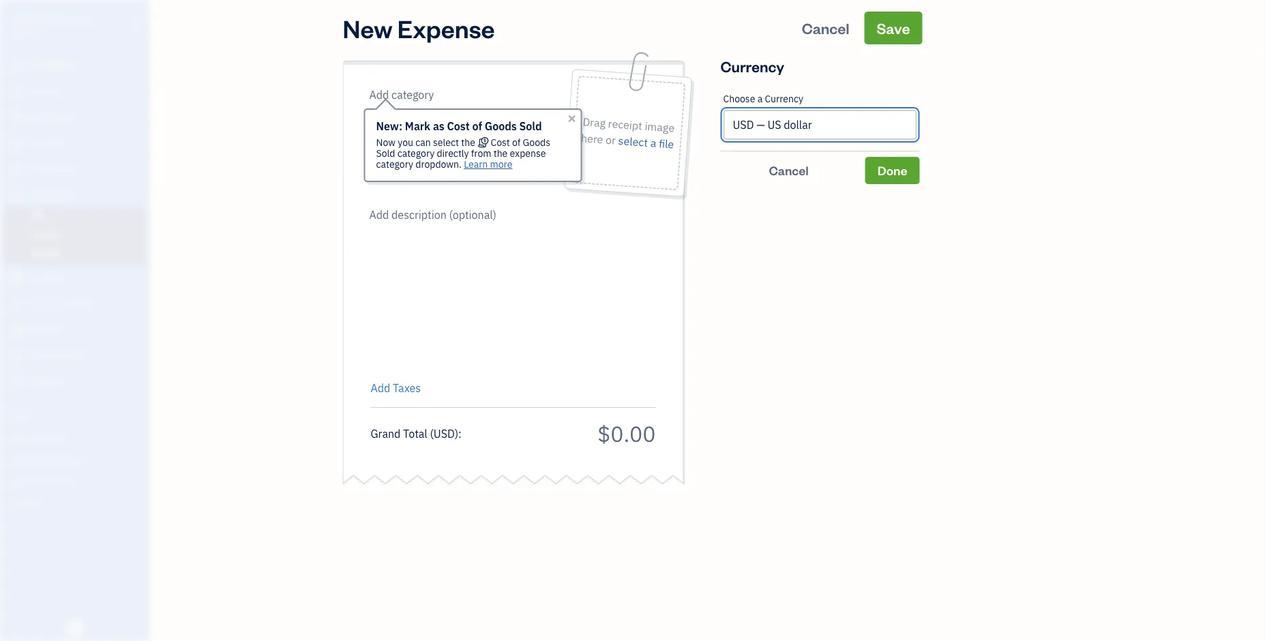 Task type: locate. For each thing, give the bounding box(es) containing it.
cancel for the topmost cancel button
[[802, 18, 850, 38]]

items and services image
[[10, 454, 146, 464]]

a
[[758, 92, 763, 105], [650, 136, 657, 150]]

you
[[398, 136, 413, 149]]

expense
[[510, 147, 546, 160]]

invoice image
[[9, 137, 25, 151]]

a inside choose a currency element
[[758, 92, 763, 105]]

learn more
[[464, 158, 512, 171]]

0 vertical spatial currency
[[721, 56, 784, 76]]

0 vertical spatial cancel button
[[790, 12, 862, 44]]

can
[[416, 136, 431, 149]]

learn
[[464, 158, 488, 171]]

of inside the cost of goods sold category directly from the expense category dropdown.
[[512, 136, 521, 149]]

select a file
[[618, 133, 674, 152]]

currency up currency text field
[[765, 92, 803, 105]]

cancel button left save 'button'
[[790, 12, 862, 44]]

1 horizontal spatial the
[[494, 147, 508, 160]]

0 horizontal spatial cost
[[447, 119, 470, 133]]

more
[[490, 158, 512, 171]]

1 vertical spatial cost
[[491, 136, 510, 149]]

new: mark as cost of goods sold
[[376, 119, 542, 133]]

0 vertical spatial of
[[472, 119, 482, 133]]

cancel button down currency text field
[[721, 157, 857, 184]]

sold left you
[[376, 147, 395, 160]]

usd
[[434, 426, 455, 441]]

currency
[[721, 56, 784, 76], [765, 92, 803, 105]]

the right from
[[494, 147, 508, 160]]

new expense
[[343, 12, 495, 44]]

timer image
[[9, 297, 25, 311]]

report image
[[9, 375, 25, 389]]

the inside the cost of goods sold category directly from the expense category dropdown.
[[494, 147, 508, 160]]

cancel left the save
[[802, 18, 850, 38]]

or
[[605, 132, 616, 147]]

owner
[[11, 27, 36, 38]]

a inside select a file
[[650, 136, 657, 150]]

learn more link
[[464, 158, 512, 171]]

cancel down currency text field
[[769, 162, 809, 178]]

cancel button
[[790, 12, 862, 44], [721, 157, 857, 184]]

team members image
[[10, 432, 146, 443]]

money image
[[9, 323, 25, 337]]

a left file
[[650, 136, 657, 150]]

0 vertical spatial goods
[[485, 119, 517, 133]]

select down receipt
[[618, 133, 648, 150]]

a for select
[[650, 136, 657, 150]]

1 horizontal spatial goods
[[523, 136, 550, 149]]

1 horizontal spatial select
[[618, 133, 648, 150]]

1 vertical spatial cancel
[[769, 162, 809, 178]]

1 vertical spatial a
[[650, 136, 657, 150]]

sold
[[519, 119, 542, 133], [376, 147, 395, 160]]

0 vertical spatial sold
[[519, 119, 542, 133]]

add taxes button
[[371, 380, 421, 396]]

1 vertical spatial sold
[[376, 147, 395, 160]]

0 vertical spatial a
[[758, 92, 763, 105]]

cancel
[[802, 18, 850, 38], [769, 162, 809, 178]]

file
[[658, 136, 674, 152]]

1 horizontal spatial sold
[[519, 119, 542, 133]]

company
[[45, 12, 92, 26]]

image
[[644, 119, 675, 135]]

of up from
[[472, 119, 482, 133]]

0 horizontal spatial a
[[650, 136, 657, 150]]

category
[[397, 147, 435, 160], [376, 158, 413, 171]]

currency up "choose a currency" on the top
[[721, 56, 784, 76]]

the
[[461, 136, 475, 149], [494, 147, 508, 160]]

sold inside the cost of goods sold category directly from the expense category dropdown.
[[376, 147, 395, 160]]

0 horizontal spatial of
[[472, 119, 482, 133]]

select down as
[[433, 136, 459, 149]]

cost up more
[[491, 136, 510, 149]]

cancel for the bottommost cancel button
[[769, 162, 809, 178]]

settings image
[[10, 497, 146, 508]]

cost right as
[[447, 119, 470, 133]]

):
[[455, 426, 462, 441]]

project image
[[9, 271, 25, 285]]

close image
[[566, 113, 577, 124]]

of up more
[[512, 136, 521, 149]]

done
[[878, 162, 907, 178]]

1 vertical spatial goods
[[523, 136, 550, 149]]

category down date in mm/dd/yyyy format text field
[[397, 147, 435, 160]]

dropdown.
[[416, 158, 462, 171]]

drag receipt image here or
[[581, 114, 675, 147]]

select
[[618, 133, 648, 150], [433, 136, 459, 149]]

0 horizontal spatial sold
[[376, 147, 395, 160]]

sold up expense
[[519, 119, 542, 133]]

now
[[376, 136, 396, 149]]

Date in MM/DD/YYYY format text field
[[371, 120, 459, 135]]

the down new: mark as cost of goods sold
[[461, 136, 475, 149]]

1 horizontal spatial of
[[512, 136, 521, 149]]

0 vertical spatial cancel
[[802, 18, 850, 38]]

1 horizontal spatial cost
[[491, 136, 510, 149]]

save
[[877, 18, 910, 38]]

goods
[[485, 119, 517, 133], [523, 136, 550, 149]]

0 vertical spatial cost
[[447, 119, 470, 133]]

1 vertical spatial currency
[[765, 92, 803, 105]]

total
[[403, 426, 427, 441]]

1 vertical spatial of
[[512, 136, 521, 149]]

1 horizontal spatial a
[[758, 92, 763, 105]]

of
[[472, 119, 482, 133], [512, 136, 521, 149]]

estimate image
[[9, 111, 25, 125]]

a right choose
[[758, 92, 763, 105]]

add
[[371, 381, 390, 395]]

save button
[[864, 12, 923, 44]]

choose a currency
[[723, 92, 803, 105]]

Currency text field
[[725, 111, 916, 138]]

new:
[[376, 119, 402, 133]]

cost
[[447, 119, 470, 133], [491, 136, 510, 149]]

add taxes
[[371, 381, 421, 395]]

select a file button
[[618, 132, 675, 153]]



Task type: vqa. For each thing, say whether or not it's contained in the screenshot.
spending
no



Task type: describe. For each thing, give the bounding box(es) containing it.
now you can select the
[[376, 136, 478, 149]]

goods inside the cost of goods sold category directly from the expense category dropdown.
[[523, 136, 550, 149]]

a for choose
[[758, 92, 763, 105]]

choose
[[723, 92, 755, 105]]

expense image
[[9, 189, 25, 203]]

0 horizontal spatial the
[[461, 136, 475, 149]]

cost of goods sold category directly from the expense category dropdown.
[[376, 136, 550, 171]]

apps image
[[10, 410, 146, 421]]

mark
[[405, 119, 430, 133]]

Description text field
[[364, 207, 649, 370]]

0 horizontal spatial select
[[433, 136, 459, 149]]

bank connections image
[[10, 475, 146, 486]]

client image
[[9, 85, 25, 99]]

grand
[[371, 426, 401, 441]]

choose a currency element
[[721, 83, 920, 151]]

receipt
[[608, 116, 643, 133]]

grand total ( usd ):
[[371, 426, 462, 441]]

dashboard image
[[9, 59, 25, 73]]

Category text field
[[369, 87, 486, 103]]

expense
[[398, 12, 495, 44]]

taxes
[[393, 381, 421, 395]]

new
[[343, 12, 393, 44]]

Amount (USD) text field
[[597, 419, 656, 448]]

category down now
[[376, 158, 413, 171]]

select inside select a file
[[618, 133, 648, 150]]

drag
[[582, 114, 606, 130]]

main element
[[0, 0, 184, 641]]

0 horizontal spatial goods
[[485, 119, 517, 133]]

from
[[471, 147, 491, 160]]

1 vertical spatial cancel button
[[721, 157, 857, 184]]

(
[[430, 426, 434, 441]]

here
[[581, 131, 604, 147]]

cost inside the cost of goods sold category directly from the expense category dropdown.
[[491, 136, 510, 149]]

payment image
[[9, 163, 25, 177]]

done button
[[865, 157, 920, 184]]

gary's
[[11, 12, 43, 26]]

directly
[[437, 147, 469, 160]]

chart image
[[9, 349, 25, 363]]

freshbooks image
[[64, 619, 86, 636]]

gary's company owner
[[11, 12, 92, 38]]

as
[[433, 119, 445, 133]]



